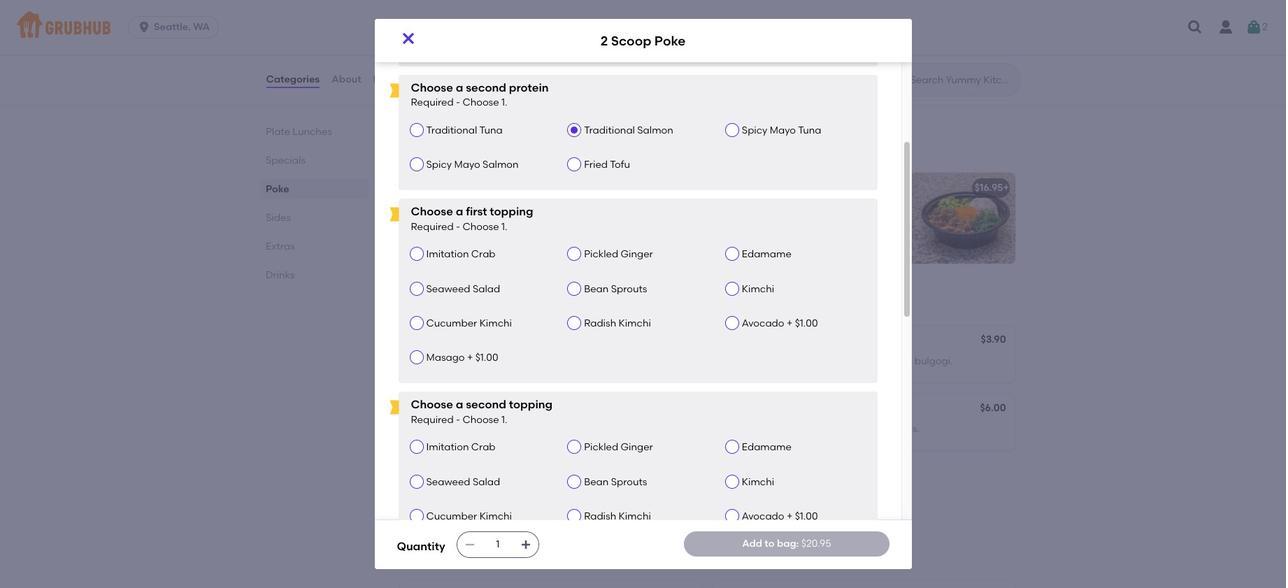 Task type: vqa. For each thing, say whether or not it's contained in the screenshot.
third Required
yes



Task type: describe. For each thing, give the bounding box(es) containing it.
fried inside fried rice with your choice of protein and peas, carrots, and onions.
[[408, 54, 432, 66]]

traditional for traditional salmon
[[584, 124, 635, 136]]

lunches
[[292, 126, 332, 138]]

required for choose a first topping
[[411, 221, 454, 233]]

0 horizontal spatial 1
[[721, 182, 725, 194]]

svg image inside seattle, wa button
[[137, 20, 151, 34]]

comes with 2 scoops of poke of your choice.
[[408, 202, 580, 228]]

for
[[438, 145, 449, 154]]

imitation crab for second
[[426, 441, 496, 453]]

radish for choose a first topping
[[584, 317, 616, 329]]

pickled for choose a first topping
[[584, 248, 618, 260]]

carrots,
[[631, 54, 668, 66]]

scoop for comes with 1 scoop of poke of your choice.
[[728, 182, 758, 194]]

and left egg
[[822, 423, 841, 435]]

first
[[466, 205, 487, 218]]

traditional salmon
[[584, 124, 673, 136]]

poke add sides for an additional charge.
[[397, 125, 539, 154]]

radish for choose a second topping
[[584, 510, 616, 522]]

0 vertical spatial $20.95
[[659, 182, 690, 194]]

ginger for choose a first topping
[[621, 248, 653, 260]]

fried left rice
[[441, 34, 465, 46]]

scoop up peas, on the left of page
[[611, 33, 651, 49]]

poke down specials
[[265, 183, 289, 195]]

nori.
[[610, 355, 630, 367]]

rolls.
[[898, 423, 920, 435]]

house
[[408, 34, 438, 46]]

2 tofu from the top
[[610, 159, 630, 171]]

fried up peas, on the left of page
[[584, 35, 608, 47]]

1 fried tofu from the top
[[584, 35, 630, 47]]

1. for choose a first topping
[[501, 221, 507, 233]]

$16.95 +
[[975, 182, 1009, 194]]

scoop
[[786, 202, 815, 214]]

search icon image
[[888, 71, 905, 88]]

6
[[770, 54, 775, 66]]

protein inside fried rice with your choice of protein and peas, carrots, and onions.
[[545, 54, 579, 66]]

your for 1 scoop poke
[[866, 202, 887, 214]]

a for choose a second topping
[[456, 398, 463, 412]]

reviews button
[[372, 55, 413, 105]]

masago + $1.00
[[426, 352, 498, 364]]

bulgogi mandu
[[721, 335, 794, 347]]

charge.
[[508, 145, 539, 154]]

your for 2 scoop poke
[[560, 202, 580, 214]]

sprouts for choose a first topping
[[611, 283, 647, 295]]

2 tempura from the left
[[912, 54, 953, 66]]

comes for comes with 1 scoop of poke of your choice.
[[721, 202, 755, 214]]

fried rice with your choice of protein and peas, carrots, and onions.
[[408, 54, 668, 80]]

bean for choose a first topping
[[584, 283, 609, 295]]

onions.
[[429, 68, 463, 80]]

bag:
[[777, 538, 799, 550]]

0 horizontal spatial veggie
[[518, 491, 550, 503]]

4 pieces fried pork and veggie dumplings.
[[408, 491, 605, 503]]

wa
[[193, 21, 210, 33]]

additional
[[464, 145, 506, 154]]

cucumber kimchi for second
[[426, 510, 512, 522]]

0 vertical spatial pork
[[798, 423, 820, 435]]

Input item quantity number field
[[482, 532, 513, 557]]

and up input item quantity number field
[[497, 491, 516, 503]]

bean for choose a second topping
[[584, 476, 609, 488]]

choice. for comes with 2 scoops of poke of your choice.
[[408, 216, 443, 228]]

tuna
[[476, 423, 498, 435]]

topping for choose a first topping
[[490, 205, 533, 218]]

choose a first topping required - choose 1.
[[411, 205, 533, 233]]

shrimp
[[811, 54, 844, 66]]

imitation crab for first
[[426, 248, 496, 260]]

$6.00
[[980, 402, 1006, 414]]

dumplings
[[791, 355, 841, 367]]

about button
[[331, 55, 362, 105]]

bulgogi.
[[915, 355, 953, 367]]

radish kimchi for choose a first topping
[[584, 317, 651, 329]]

traditional for traditional tuna
[[426, 124, 477, 136]]

carte
[[742, 54, 767, 66]]

choose up traditional tuna
[[463, 97, 499, 109]]

1 horizontal spatial add
[[742, 538, 762, 550]]

spicy mayo salmon
[[426, 159, 519, 171]]

edamame for choose a second topping
[[742, 441, 792, 453]]

pieces right 6
[[778, 54, 809, 66]]

plate
[[265, 126, 290, 138]]

comes with 1 scoop of poke of your choice.
[[721, 202, 887, 228]]

a la carte 6 pieces shrimp tempura with tempura sauce.
[[721, 54, 987, 66]]

second for topping
[[466, 398, 506, 412]]

in
[[599, 355, 607, 367]]

spam musubi
[[408, 335, 473, 347]]

on
[[471, 355, 483, 367]]

sprouts for choose a second topping
[[611, 476, 647, 488]]

side
[[408, 403, 429, 415]]

2 inside button
[[1262, 21, 1268, 33]]

to
[[765, 538, 775, 550]]

choose a second topping required - choose 1.
[[411, 398, 553, 426]]

musubi
[[439, 335, 473, 347]]

$1.00 for choose a first topping
[[795, 317, 818, 329]]

$15.50
[[660, 33, 689, 45]]

categories
[[266, 73, 320, 85]]

1 vertical spatial $20.95
[[801, 538, 831, 550]]

comes for comes with 2 scoops of poke of your choice.
[[408, 202, 442, 214]]

2 button
[[1246, 15, 1268, 40]]

choose up raw
[[411, 398, 453, 412]]

scoops
[[474, 202, 508, 214]]

sauce.
[[955, 54, 987, 66]]

0 vertical spatial 2 scoop poke
[[601, 33, 686, 49]]

and left the "onions." on the left of the page
[[408, 68, 427, 80]]

grilled spam on seasoned rice wrapped in nori.
[[408, 355, 630, 367]]

1 vertical spatial salmon
[[483, 159, 519, 171]]

4 for 4 pieces. fried dumplings filled with beef bulgogi.
[[721, 355, 727, 367]]

avocado + $1.00 for choose a first topping
[[742, 317, 818, 329]]

into
[[518, 423, 536, 435]]

poke for scoops
[[522, 202, 545, 214]]

radish kimchi for choose a second topping
[[584, 510, 651, 522]]

imitation for first
[[426, 248, 469, 260]]

a for choose a second protein
[[456, 81, 463, 94]]

scoop for comes with 2 scoops of poke of your choice.
[[416, 182, 447, 194]]

1 tuna from the left
[[479, 124, 503, 136]]

spicy mayo tuna
[[742, 124, 821, 136]]

egg
[[877, 423, 896, 435]]

2 inside comes with 2 scoops of poke of your choice.
[[466, 202, 472, 214]]

with left beef
[[868, 355, 888, 367]]

spam
[[442, 355, 468, 367]]

plate lunches
[[265, 126, 332, 138]]

$1.00 for choose a second topping
[[795, 510, 818, 522]]

dumplings.
[[552, 491, 605, 503]]

gyoza
[[408, 472, 438, 484]]

with inside comes with 2 scoops of poke of your choice.
[[444, 202, 464, 214]]

1 inside comes with 1 scoop of poke of your choice.
[[780, 202, 783, 214]]

poke down spicy mayo salmon
[[449, 182, 472, 194]]

0 vertical spatial extras
[[265, 241, 294, 252]]

cut
[[501, 423, 516, 435]]

pieces for 2 pieces of fried pork and veggie egg rolls.
[[729, 423, 760, 435]]

poke up carrots,
[[655, 33, 686, 49]]

svg image inside 2 button
[[1246, 19, 1262, 36]]

cubes.
[[539, 423, 570, 435]]

pickled for choose a second topping
[[584, 441, 618, 453]]

seaweed salad for first
[[426, 283, 500, 295]]

salad for second
[[473, 476, 500, 488]]

an
[[451, 145, 462, 154]]

seattle, wa button
[[128, 16, 224, 38]]

avocado for choose a first topping
[[742, 317, 784, 329]]

bulgogi
[[721, 335, 758, 347]]

avocado + $1.00 for choose a second topping
[[742, 510, 818, 522]]

1 vertical spatial pork
[[473, 491, 495, 503]]

raw pieces of tuna cut into cubes.
[[408, 423, 570, 435]]

grilled
[[408, 355, 439, 367]]

2 scoop poke image
[[597, 173, 702, 264]]

korean fried chicken special image
[[910, 0, 1015, 13]]

mayo for tuna
[[770, 124, 796, 136]]

0 horizontal spatial 2 scoop poke
[[408, 182, 472, 194]]

seasoned
[[485, 355, 531, 367]]

spicy for spicy mayo salmon
[[426, 159, 452, 171]]

$16.95
[[975, 182, 1003, 194]]

0 vertical spatial fried
[[774, 423, 796, 435]]

sides
[[416, 145, 436, 154]]



Task type: locate. For each thing, give the bounding box(es) containing it.
0 horizontal spatial tuna
[[479, 124, 503, 136]]

1 vertical spatial 2 scoop poke
[[408, 182, 472, 194]]

drinks
[[265, 269, 294, 281]]

0 horizontal spatial tempura
[[846, 54, 887, 66]]

spicy for spicy mayo tuna
[[742, 124, 768, 136]]

seaweed salad
[[426, 283, 500, 295], [426, 476, 500, 488]]

cucumber kimchi
[[426, 317, 512, 329], [426, 510, 512, 522]]

- down spicy mayo salmon
[[456, 221, 460, 233]]

required for choose a second topping
[[411, 414, 454, 426]]

2 scoop poke up carrots,
[[601, 33, 686, 49]]

0 vertical spatial sprouts
[[611, 283, 647, 295]]

1 vertical spatial second
[[466, 398, 506, 412]]

1 seaweed from the top
[[426, 283, 470, 295]]

1 1. from the top
[[501, 97, 507, 109]]

4 left pieces.
[[721, 355, 727, 367]]

$12.00
[[976, 33, 1006, 45]]

2 scoop poke
[[601, 33, 686, 49], [408, 182, 472, 194]]

1 vertical spatial imitation
[[426, 441, 469, 453]]

a left first
[[456, 205, 463, 218]]

edamame for choose a first topping
[[742, 248, 792, 260]]

2 fried tofu from the top
[[584, 159, 630, 171]]

2 cucumber kimchi from the top
[[426, 510, 512, 522]]

1 vertical spatial pickled
[[584, 441, 618, 453]]

3 - from the top
[[456, 414, 460, 426]]

0 vertical spatial topping
[[490, 205, 533, 218]]

edamame down 2 pieces of fried pork and veggie egg rolls.
[[742, 441, 792, 453]]

0 horizontal spatial sides
[[265, 212, 291, 224]]

1 poke from the left
[[522, 202, 545, 214]]

1 pickled from the top
[[584, 248, 618, 260]]

0 vertical spatial pickled ginger
[[584, 248, 653, 260]]

a down the "onions." on the left of the page
[[456, 81, 463, 94]]

and
[[582, 54, 601, 66], [408, 68, 427, 80], [822, 423, 841, 435], [497, 491, 516, 503]]

salad for first
[[473, 283, 500, 295]]

pieces for 4 pieces fried pork and veggie dumplings.
[[416, 491, 447, 503]]

1. down choice
[[501, 97, 507, 109]]

$20.95
[[659, 182, 690, 194], [801, 538, 831, 550]]

1 vertical spatial cucumber
[[426, 510, 477, 522]]

3 required from the top
[[411, 414, 454, 426]]

second inside "choose a second topping required - choose 1."
[[466, 398, 506, 412]]

radish kimchi
[[584, 317, 651, 329], [584, 510, 651, 522]]

required for choose a second protein
[[411, 97, 454, 109]]

traditional
[[426, 124, 477, 136], [584, 124, 635, 136]]

1 vertical spatial tofu
[[610, 159, 630, 171]]

1 vertical spatial imitation crab
[[426, 441, 496, 453]]

1 horizontal spatial mayo
[[770, 124, 796, 136]]

1 tofu from the top
[[610, 35, 630, 47]]

your inside fried rice with your choice of protein and peas, carrots, and onions.
[[476, 54, 497, 66]]

pork down dumplings
[[798, 423, 820, 435]]

choice. inside comes with 1 scoop of poke of your choice.
[[721, 216, 756, 228]]

tofu
[[610, 35, 630, 47], [610, 159, 630, 171]]

choice. inside comes with 2 scoops of poke of your choice.
[[408, 216, 443, 228]]

avocado up to
[[742, 510, 784, 522]]

1 bean sprouts from the top
[[584, 283, 647, 295]]

mayo up 1 scoop poke
[[770, 124, 796, 136]]

0 vertical spatial spicy
[[742, 124, 768, 136]]

1 vertical spatial bean sprouts
[[584, 476, 647, 488]]

comes down 1 scoop poke
[[721, 202, 755, 214]]

a up the raw pieces of tuna cut into cubes.
[[456, 398, 463, 412]]

2 - from the top
[[456, 221, 460, 233]]

$1.00 right spam
[[475, 352, 498, 364]]

1 vertical spatial 1
[[780, 202, 783, 214]]

$1.00 up bag:
[[795, 510, 818, 522]]

3 1. from the top
[[501, 414, 507, 426]]

$20.95 +
[[659, 182, 696, 194]]

1 horizontal spatial sides
[[397, 293, 437, 311]]

$1.00
[[795, 317, 818, 329], [475, 352, 498, 364], [795, 510, 818, 522]]

poke up comes with 1 scoop of poke of your choice.
[[760, 182, 784, 194]]

1 salad from the top
[[473, 283, 500, 295]]

1. right tuna
[[501, 414, 507, 426]]

main navigation navigation
[[0, 0, 1286, 55]]

1 horizontal spatial choice.
[[721, 216, 756, 228]]

4 for 4 pieces fried pork and veggie dumplings.
[[408, 491, 414, 503]]

1 vertical spatial avocado + $1.00
[[742, 510, 818, 522]]

imitation crab down tuna
[[426, 441, 496, 453]]

1 vertical spatial $1.00
[[475, 352, 498, 364]]

0 vertical spatial bean sprouts
[[584, 283, 647, 295]]

peas,
[[603, 54, 629, 66]]

- inside choose a second protein required - choose 1.
[[456, 97, 460, 109]]

1.
[[501, 97, 507, 109], [501, 221, 507, 233], [501, 414, 507, 426]]

scoop right side
[[431, 403, 462, 415]]

fried down mandu
[[765, 355, 789, 367]]

add left to
[[742, 538, 762, 550]]

- up traditional tuna
[[456, 97, 460, 109]]

2 bean from the top
[[584, 476, 609, 488]]

2 horizontal spatial your
[[866, 202, 887, 214]]

required inside "choose a first topping required - choose 1."
[[411, 221, 454, 233]]

1 vertical spatial salad
[[473, 476, 500, 488]]

1 required from the top
[[411, 97, 454, 109]]

1 imitation crab from the top
[[426, 248, 496, 260]]

topping
[[490, 205, 533, 218], [509, 398, 553, 412]]

0 vertical spatial pickled
[[584, 248, 618, 260]]

- for choose a second topping
[[456, 414, 460, 426]]

pieces.
[[729, 355, 763, 367]]

comes inside comes with 1 scoop of poke of your choice.
[[721, 202, 755, 214]]

of
[[534, 54, 543, 66], [510, 202, 520, 214], [548, 202, 557, 214], [817, 202, 826, 214], [855, 202, 864, 214], [464, 423, 474, 435], [763, 423, 772, 435]]

tofu down traditional salmon
[[610, 159, 630, 171]]

1 vertical spatial fried
[[449, 491, 471, 503]]

edamame
[[742, 248, 792, 260], [742, 441, 792, 453]]

veggie left 'dumplings.'
[[518, 491, 550, 503]]

1 vertical spatial edamame
[[742, 441, 792, 453]]

1 - from the top
[[456, 97, 460, 109]]

1 horizontal spatial traditional
[[584, 124, 635, 136]]

0 horizontal spatial poke
[[522, 202, 545, 214]]

- for choose a first topping
[[456, 221, 460, 233]]

protein down fried rice with your choice of protein and peas, carrots, and onions.
[[509, 81, 549, 94]]

1 imitation from the top
[[426, 248, 469, 260]]

seaweed up 4 pieces fried pork and veggie dumplings.
[[426, 476, 470, 488]]

1 pickled ginger from the top
[[584, 248, 653, 260]]

spicy down for
[[426, 159, 452, 171]]

1 sprouts from the top
[[611, 283, 647, 295]]

0 vertical spatial add
[[397, 145, 414, 154]]

0 horizontal spatial choice.
[[408, 216, 443, 228]]

avocado + $1.00 up add to bag: $20.95
[[742, 510, 818, 522]]

your inside comes with 1 scoop of poke of your choice.
[[866, 202, 887, 214]]

with down 1 scoop poke
[[758, 202, 777, 214]]

2 cucumber from the top
[[426, 510, 477, 522]]

cucumber kimchi up 'musubi'
[[426, 317, 512, 329]]

3 a from the top
[[456, 398, 463, 412]]

2 second from the top
[[466, 398, 506, 412]]

1 radish kimchi from the top
[[584, 317, 651, 329]]

1 vertical spatial sides
[[397, 293, 437, 311]]

1 vertical spatial topping
[[509, 398, 553, 412]]

2 vertical spatial 1.
[[501, 414, 507, 426]]

sides up spam
[[397, 293, 437, 311]]

1 vertical spatial protein
[[509, 81, 549, 94]]

1 left the scoop
[[780, 202, 783, 214]]

svg image
[[1187, 19, 1204, 36], [1246, 19, 1262, 36], [137, 20, 151, 34], [400, 30, 416, 47], [464, 539, 475, 550], [520, 539, 531, 550]]

1 choice. from the left
[[408, 216, 443, 228]]

1 vertical spatial bean
[[584, 476, 609, 488]]

radish
[[584, 317, 616, 329], [584, 510, 616, 522]]

1 avocado + $1.00 from the top
[[742, 317, 818, 329]]

filled
[[843, 355, 866, 367]]

1 scoop poke image
[[910, 173, 1015, 264]]

choose down the "onions." on the left of the page
[[411, 81, 453, 94]]

pieces down pieces.
[[729, 423, 760, 435]]

0 vertical spatial veggie
[[843, 423, 875, 435]]

specials
[[265, 155, 305, 166]]

of inside fried rice with your choice of protein and peas, carrots, and onions.
[[534, 54, 543, 66]]

spicy
[[742, 124, 768, 136], [426, 159, 452, 171]]

poke right scoops
[[522, 202, 545, 214]]

0 horizontal spatial add
[[397, 145, 414, 154]]

0 vertical spatial radish
[[584, 317, 616, 329]]

categories button
[[265, 55, 320, 105]]

1 vertical spatial avocado
[[742, 510, 784, 522]]

veggie left egg
[[843, 423, 875, 435]]

salmon
[[637, 124, 673, 136], [483, 159, 519, 171]]

1 vertical spatial 1.
[[501, 221, 507, 233]]

a for choose a first topping
[[456, 205, 463, 218]]

poke up sides
[[397, 125, 433, 143]]

mayo
[[770, 124, 796, 136], [454, 159, 480, 171]]

required inside choose a second protein required - choose 1.
[[411, 97, 454, 109]]

topping right first
[[490, 205, 533, 218]]

crab down "choose a first topping required - choose 1." at the left
[[471, 248, 496, 260]]

edamame down comes with 1 scoop of poke of your choice.
[[742, 248, 792, 260]]

fried tofu up peas, on the left of page
[[584, 35, 630, 47]]

2 seaweed from the top
[[426, 476, 470, 488]]

2 pickled ginger from the top
[[584, 441, 653, 453]]

2 choice. from the left
[[721, 216, 756, 228]]

1 horizontal spatial fried
[[774, 423, 796, 435]]

1 horizontal spatial your
[[560, 202, 580, 214]]

rice
[[434, 54, 452, 66], [533, 355, 551, 367]]

2 imitation crab from the top
[[426, 441, 496, 453]]

raw
[[408, 423, 429, 435]]

1 tempura from the left
[[846, 54, 887, 66]]

choice. down 1 scoop poke
[[721, 216, 756, 228]]

2 avocado from the top
[[742, 510, 784, 522]]

0 horizontal spatial spicy
[[426, 159, 452, 171]]

2 ginger from the top
[[621, 441, 653, 453]]

cucumber for second
[[426, 510, 477, 522]]

1 traditional from the left
[[426, 124, 477, 136]]

poke right the scoop
[[829, 202, 852, 214]]

tofu up peas, on the left of page
[[610, 35, 630, 47]]

1. for choose a second protein
[[501, 97, 507, 109]]

extras
[[265, 241, 294, 252], [397, 548, 443, 565]]

1 bean from the top
[[584, 283, 609, 295]]

2
[[1262, 21, 1268, 33], [601, 33, 608, 49], [408, 182, 414, 194], [466, 202, 472, 214], [721, 423, 727, 435]]

1 vertical spatial crab
[[471, 441, 496, 453]]

about
[[332, 73, 361, 85]]

pieces down side scoop poke
[[431, 423, 462, 435]]

pickled
[[584, 248, 618, 260], [584, 441, 618, 453]]

reviews
[[373, 73, 412, 85]]

2 tuna from the left
[[798, 124, 821, 136]]

1 horizontal spatial extras
[[397, 548, 443, 565]]

pickled ginger for choose a second topping
[[584, 441, 653, 453]]

1 avocado from the top
[[742, 317, 784, 329]]

quantity
[[397, 540, 445, 554]]

0 vertical spatial required
[[411, 97, 454, 109]]

1 horizontal spatial rice
[[533, 355, 551, 367]]

1 horizontal spatial 1
[[780, 202, 783, 214]]

a inside "choose a second topping required - choose 1."
[[456, 398, 463, 412]]

cucumber up 'musubi'
[[426, 317, 477, 329]]

0 horizontal spatial salmon
[[483, 159, 519, 171]]

2 pieces of fried pork and veggie egg rolls.
[[721, 423, 920, 435]]

scoop down sides
[[416, 182, 447, 194]]

0 vertical spatial protein
[[545, 54, 579, 66]]

imitation
[[426, 248, 469, 260], [426, 441, 469, 453]]

1 ginger from the top
[[621, 248, 653, 260]]

2 sprouts from the top
[[611, 476, 647, 488]]

radish kimchi down 'dumplings.'
[[584, 510, 651, 522]]

choose a second protein required - choose 1.
[[411, 81, 549, 109]]

seaweed salad up 'musubi'
[[426, 283, 500, 295]]

1 horizontal spatial salmon
[[637, 124, 673, 136]]

poke up tuna
[[464, 403, 488, 415]]

seaweed for second
[[426, 476, 470, 488]]

0 vertical spatial ginger
[[621, 248, 653, 260]]

0 vertical spatial avocado + $1.00
[[742, 317, 818, 329]]

required inside "choose a second topping required - choose 1."
[[411, 414, 454, 426]]

with inside comes with 1 scoop of poke of your choice.
[[758, 202, 777, 214]]

0 vertical spatial -
[[456, 97, 460, 109]]

salad
[[473, 283, 500, 295], [473, 476, 500, 488]]

fried down "house"
[[408, 54, 432, 66]]

1 horizontal spatial 4
[[721, 355, 727, 367]]

salmon down additional
[[483, 159, 519, 171]]

poke for scoop
[[829, 202, 852, 214]]

rice left wrapped
[[533, 355, 551, 367]]

pieces for raw pieces of tuna cut into cubes.
[[431, 423, 462, 435]]

imitation crab
[[426, 248, 496, 260], [426, 441, 496, 453]]

1 horizontal spatial pork
[[798, 423, 820, 435]]

tempura up search yummy kitchen search field
[[912, 54, 953, 66]]

- inside "choose a first topping required - choose 1."
[[456, 221, 460, 233]]

scoop for raw pieces of tuna cut into cubes.
[[431, 403, 462, 415]]

protein right choice
[[545, 54, 579, 66]]

0 vertical spatial fried tofu
[[584, 35, 630, 47]]

your
[[476, 54, 497, 66], [560, 202, 580, 214], [866, 202, 887, 214]]

choose left first
[[411, 205, 453, 218]]

0 horizontal spatial extras
[[265, 241, 294, 252]]

crab for first
[[471, 248, 496, 260]]

topping up into
[[509, 398, 553, 412]]

pickled ginger for choose a first topping
[[584, 248, 653, 260]]

1 vertical spatial seaweed salad
[[426, 476, 500, 488]]

mayo for salmon
[[454, 159, 480, 171]]

a inside choose a second protein required - choose 1.
[[456, 81, 463, 94]]

2 edamame from the top
[[742, 441, 792, 453]]

add to bag: $20.95
[[742, 538, 831, 550]]

2 vertical spatial -
[[456, 414, 460, 426]]

comes inside comes with 2 scoops of poke of your choice.
[[408, 202, 442, 214]]

2 required from the top
[[411, 221, 454, 233]]

0 vertical spatial edamame
[[742, 248, 792, 260]]

0 vertical spatial rice
[[434, 54, 452, 66]]

tempura right shrimp
[[846, 54, 887, 66]]

$3.90
[[981, 334, 1006, 346]]

rice inside fried rice with your choice of protein and peas, carrots, and onions.
[[434, 54, 452, 66]]

2 imitation from the top
[[426, 441, 469, 453]]

- inside "choose a second topping required - choose 1."
[[456, 414, 460, 426]]

1. inside "choose a second topping required - choose 1."
[[501, 414, 507, 426]]

choice. for comes with 1 scoop of poke of your choice.
[[721, 216, 756, 228]]

salmon up $20.95 +
[[637, 124, 673, 136]]

rice
[[467, 34, 488, 46]]

seaweed up 'musubi'
[[426, 283, 470, 295]]

sprouts
[[611, 283, 647, 295], [611, 476, 647, 488]]

second for protein
[[466, 81, 506, 94]]

- left tuna
[[456, 414, 460, 426]]

1 radish from the top
[[584, 317, 616, 329]]

1 crab from the top
[[471, 248, 496, 260]]

masago
[[426, 352, 465, 364]]

0 vertical spatial 4
[[721, 355, 727, 367]]

imitation down "choose a first topping required - choose 1." at the left
[[426, 248, 469, 260]]

second up tuna
[[466, 398, 506, 412]]

2 radish kimchi from the top
[[584, 510, 651, 522]]

0 vertical spatial crab
[[471, 248, 496, 260]]

crab for second
[[471, 441, 496, 453]]

1 vertical spatial add
[[742, 538, 762, 550]]

with inside fried rice with your choice of protein and peas, carrots, and onions.
[[454, 54, 474, 66]]

ginger for choose a second topping
[[621, 441, 653, 453]]

topping inside "choose a first topping required - choose 1."
[[490, 205, 533, 218]]

1 horizontal spatial tuna
[[798, 124, 821, 136]]

0 horizontal spatial your
[[476, 54, 497, 66]]

mayo down an
[[454, 159, 480, 171]]

ginger
[[621, 248, 653, 260], [621, 441, 653, 453]]

1. down scoops
[[501, 221, 507, 233]]

imitation for second
[[426, 441, 469, 453]]

beef
[[891, 355, 912, 367]]

poke inside poke add sides for an additional charge.
[[397, 125, 433, 143]]

0 horizontal spatial comes
[[408, 202, 442, 214]]

pieces down gyoza
[[416, 491, 447, 503]]

topping for choose a second topping
[[509, 398, 553, 412]]

0 vertical spatial bean
[[584, 283, 609, 295]]

1 vertical spatial veggie
[[518, 491, 550, 503]]

cucumber kimchi up input item quantity number field
[[426, 510, 512, 522]]

seaweed salad for second
[[426, 476, 500, 488]]

tuna
[[479, 124, 503, 136], [798, 124, 821, 136]]

mandu
[[760, 335, 794, 347]]

2 1. from the top
[[501, 221, 507, 233]]

comes
[[408, 202, 442, 214], [721, 202, 755, 214]]

seattle,
[[154, 21, 191, 33]]

house fried rice
[[408, 34, 488, 46]]

2 radish from the top
[[584, 510, 616, 522]]

0 vertical spatial avocado
[[742, 317, 784, 329]]

side scoop poke
[[408, 403, 488, 415]]

second down choice
[[466, 81, 506, 94]]

cucumber kimchi for first
[[426, 317, 512, 329]]

choice.
[[408, 216, 443, 228], [721, 216, 756, 228]]

bean sprouts
[[584, 283, 647, 295], [584, 476, 647, 488]]

sides up drinks
[[265, 212, 291, 224]]

avocado up bulgogi mandu
[[742, 317, 784, 329]]

traditional tuna
[[426, 124, 503, 136]]

1 second from the top
[[466, 81, 506, 94]]

1 a from the top
[[456, 81, 463, 94]]

pickled ginger
[[584, 248, 653, 260], [584, 441, 653, 453]]

crab down tuna
[[471, 441, 496, 453]]

spam
[[408, 335, 436, 347]]

2 comes from the left
[[721, 202, 755, 214]]

0 vertical spatial 1.
[[501, 97, 507, 109]]

seaweed salad up 4 pieces fried pork and veggie dumplings.
[[426, 476, 500, 488]]

1. inside "choose a first topping required - choose 1."
[[501, 221, 507, 233]]

2 traditional from the left
[[584, 124, 635, 136]]

salad up 4 pieces fried pork and veggie dumplings.
[[473, 476, 500, 488]]

1 horizontal spatial $20.95
[[801, 538, 831, 550]]

bean sprouts for choose a first topping
[[584, 283, 647, 295]]

avocado for choose a second topping
[[742, 510, 784, 522]]

poke
[[522, 202, 545, 214], [829, 202, 852, 214]]

add inside poke add sides for an additional charge.
[[397, 145, 414, 154]]

2 bean sprouts from the top
[[584, 476, 647, 488]]

add left sides
[[397, 145, 414, 154]]

pieces
[[778, 54, 809, 66], [431, 423, 462, 435], [729, 423, 760, 435], [416, 491, 447, 503]]

1 scoop poke
[[721, 182, 784, 194]]

2 vertical spatial required
[[411, 414, 454, 426]]

1 vertical spatial a
[[456, 205, 463, 218]]

radish kimchi up nori.
[[584, 317, 651, 329]]

and left peas, on the left of page
[[582, 54, 601, 66]]

wrapped
[[554, 355, 597, 367]]

with up the "onions." on the left of the page
[[454, 54, 474, 66]]

with up search icon
[[890, 54, 909, 66]]

1 vertical spatial rice
[[533, 355, 551, 367]]

second
[[466, 81, 506, 94], [466, 398, 506, 412]]

4 down gyoza
[[408, 491, 414, 503]]

0 vertical spatial second
[[466, 81, 506, 94]]

1 comes from the left
[[408, 202, 442, 214]]

poke inside comes with 1 scoop of poke of your choice.
[[829, 202, 852, 214]]

fried tofu down traditional salmon
[[584, 159, 630, 171]]

2 a from the top
[[456, 205, 463, 218]]

1 edamame from the top
[[742, 248, 792, 260]]

1 vertical spatial extras
[[397, 548, 443, 565]]

1 horizontal spatial poke
[[829, 202, 852, 214]]

radish down 'dumplings.'
[[584, 510, 616, 522]]

topping inside "choose a second topping required - choose 1."
[[509, 398, 553, 412]]

fried down traditional salmon
[[584, 159, 608, 171]]

2 crab from the top
[[471, 441, 496, 453]]

choice. left first
[[408, 216, 443, 228]]

your inside comes with 2 scoops of poke of your choice.
[[560, 202, 580, 214]]

1 vertical spatial mayo
[[454, 159, 480, 171]]

a
[[456, 81, 463, 94], [456, 205, 463, 218], [456, 398, 463, 412]]

2 pickled from the top
[[584, 441, 618, 453]]

a
[[721, 54, 728, 66]]

poke inside comes with 2 scoops of poke of your choice.
[[522, 202, 545, 214]]

choice
[[499, 54, 531, 66]]

2 poke from the left
[[829, 202, 852, 214]]

choose left cut
[[463, 414, 499, 426]]

a inside "choose a first topping required - choose 1."
[[456, 205, 463, 218]]

4 pieces. fried dumplings filled with beef bulgogi.
[[721, 355, 953, 367]]

fried
[[441, 34, 465, 46], [584, 35, 608, 47], [408, 54, 432, 66], [584, 159, 608, 171], [765, 355, 789, 367]]

1 vertical spatial radish
[[584, 510, 616, 522]]

1 seaweed salad from the top
[[426, 283, 500, 295]]

seaweed for first
[[426, 283, 470, 295]]

second inside choose a second protein required - choose 1.
[[466, 81, 506, 94]]

1 horizontal spatial spicy
[[742, 124, 768, 136]]

1 cucumber kimchi from the top
[[426, 317, 512, 329]]

2 vertical spatial a
[[456, 398, 463, 412]]

2 seaweed salad from the top
[[426, 476, 500, 488]]

rice up the "onions." on the left of the page
[[434, 54, 452, 66]]

1 vertical spatial pickled ginger
[[584, 441, 653, 453]]

choose down first
[[463, 221, 499, 233]]

1. inside choose a second protein required - choose 1.
[[501, 97, 507, 109]]

$1.00 up dumplings
[[795, 317, 818, 329]]

bean sprouts for choose a second topping
[[584, 476, 647, 488]]

2 salad from the top
[[473, 476, 500, 488]]

la
[[731, 54, 740, 66]]

2 avocado + $1.00 from the top
[[742, 510, 818, 522]]

1 cucumber from the top
[[426, 317, 477, 329]]

0 vertical spatial mayo
[[770, 124, 796, 136]]

- for choose a second protein
[[456, 97, 460, 109]]

with left first
[[444, 202, 464, 214]]

0 horizontal spatial pork
[[473, 491, 495, 503]]

fried tofu
[[584, 35, 630, 47], [584, 159, 630, 171]]

1. for choose a second topping
[[501, 414, 507, 426]]

poke
[[655, 33, 686, 49], [397, 125, 433, 143], [449, 182, 472, 194], [760, 182, 784, 194], [265, 183, 289, 195], [464, 403, 488, 415]]

cucumber up quantity
[[426, 510, 477, 522]]

cucumber for first
[[426, 317, 477, 329]]

1 horizontal spatial veggie
[[843, 423, 875, 435]]

1 horizontal spatial comes
[[721, 202, 755, 214]]

seattle, wa
[[154, 21, 210, 33]]

Search Yummy Kitchen search field
[[909, 73, 1016, 87]]

1 horizontal spatial 2 scoop poke
[[601, 33, 686, 49]]

0 horizontal spatial $20.95
[[659, 182, 690, 194]]

protein inside choose a second protein required - choose 1.
[[509, 81, 549, 94]]

1 right $20.95 +
[[721, 182, 725, 194]]

1 vertical spatial -
[[456, 221, 460, 233]]



